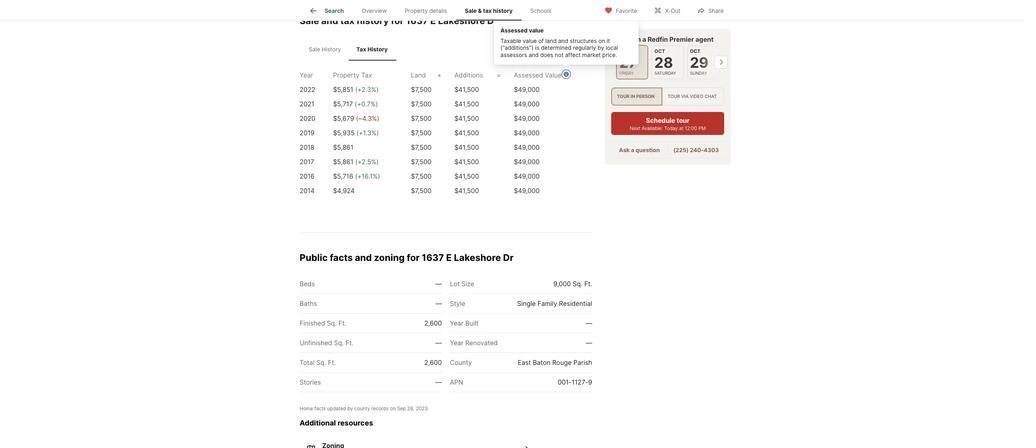 Task type: vqa. For each thing, say whether or not it's contained in the screenshot.
averages
no



Task type: locate. For each thing, give the bounding box(es) containing it.
ft. for finished sq. ft.
[[338, 320, 346, 328]]

— left style
[[435, 300, 442, 308]]

0 vertical spatial 1637
[[406, 15, 428, 26]]

tax history
[[356, 46, 388, 53]]

property
[[405, 7, 428, 14], [333, 71, 359, 79]]

2,600 for finished sq. ft.
[[424, 320, 442, 328]]

6 $7,500 from the top
[[411, 158, 432, 166]]

share
[[708, 7, 724, 14]]

lakeshore up "size"
[[454, 253, 501, 264]]

ft. up residential
[[584, 280, 592, 288]]

single family residential
[[517, 300, 592, 308]]

assessed
[[500, 27, 528, 34], [514, 71, 543, 79]]

2 oct from the left
[[654, 48, 665, 54]]

1 horizontal spatial on
[[598, 37, 605, 44]]

x-out
[[665, 7, 680, 14]]

history down "overview"
[[357, 15, 389, 26]]

$7,500 for $5,679 (−4.3%)
[[411, 115, 432, 123]]

2 history from the left
[[368, 46, 388, 53]]

oct
[[619, 48, 630, 54], [654, 48, 665, 54], [690, 48, 700, 54]]

4 $41,500 from the top
[[454, 129, 479, 137]]

sale up sale history
[[300, 15, 319, 26]]

at
[[679, 125, 683, 132]]

sale & tax history
[[465, 7, 513, 14]]

lakeshore
[[438, 15, 485, 26], [454, 253, 501, 264]]

sq.
[[573, 280, 582, 288], [327, 320, 337, 328], [334, 339, 344, 347], [316, 359, 326, 367]]

year up 2022
[[300, 71, 313, 79]]

home
[[300, 406, 313, 412]]

market
[[582, 51, 601, 58]]

x-out button
[[647, 2, 687, 18]]

oct inside oct 28 saturday
[[654, 48, 665, 54]]

resources
[[338, 419, 373, 428]]

sq. for finished
[[327, 320, 337, 328]]

total
[[300, 359, 315, 367]]

1 vertical spatial for
[[407, 253, 420, 264]]

on left it
[[598, 37, 605, 44]]

0 vertical spatial for
[[391, 15, 404, 26]]

ft.
[[584, 280, 592, 288], [338, 320, 346, 328], [346, 339, 353, 347], [328, 359, 336, 367]]

— for year built
[[586, 320, 592, 328]]

tax for &
[[483, 7, 492, 14]]

list box
[[611, 88, 724, 106]]

tour
[[676, 117, 689, 125]]

oct for 28
[[654, 48, 665, 54]]

tax up property tax at left
[[356, 46, 366, 53]]

6 $49,000 from the top
[[514, 158, 540, 166]]

5 $41,500 from the top
[[454, 144, 479, 152]]

tax inside tab
[[483, 7, 492, 14]]

determined
[[541, 44, 571, 51]]

$5,861 (+2.5%)
[[333, 158, 379, 166]]

lakeshore down &
[[438, 15, 485, 26]]

and down is
[[529, 51, 539, 58]]

oct for 27
[[619, 48, 630, 54]]

of
[[538, 37, 544, 44]]

property up $5,851
[[333, 71, 359, 79]]

finished
[[300, 320, 325, 328]]

1637 for zoning
[[422, 253, 444, 264]]

1 $41,500 from the top
[[454, 86, 479, 94]]

0 vertical spatial dr
[[487, 15, 498, 26]]

premier
[[669, 35, 694, 43]]

e up lot
[[446, 253, 452, 264]]

1 vertical spatial 1637
[[422, 253, 444, 264]]

None button
[[616, 45, 648, 80], [651, 45, 684, 79], [687, 45, 719, 79], [616, 45, 648, 80], [651, 45, 684, 79], [687, 45, 719, 79]]

2 $49,000 from the top
[[514, 100, 540, 108]]

year for year renovated
[[450, 339, 463, 347]]

3 oct from the left
[[690, 48, 700, 54]]

$49,000 for $5,861 (+2.5%)
[[514, 158, 540, 166]]

baton
[[533, 359, 550, 367]]

tour left in
[[617, 94, 629, 99]]

1 $49,000 from the top
[[514, 86, 540, 94]]

0 vertical spatial property
[[405, 7, 428, 14]]

history
[[493, 7, 513, 14], [357, 15, 389, 26]]

2 2,600 from the top
[[424, 359, 442, 367]]

assessed left value
[[514, 71, 543, 79]]

value up is
[[523, 37, 537, 44]]

1 history from the left
[[322, 46, 341, 53]]

sunday
[[690, 71, 707, 76]]

oct down redfin
[[654, 48, 665, 54]]

0 vertical spatial a
[[642, 35, 646, 43]]

3 $7,500 from the top
[[411, 115, 432, 123]]

local
[[606, 44, 618, 51]]

2 $41,500 from the top
[[454, 100, 479, 108]]

finished sq. ft.
[[300, 320, 346, 328]]

0 horizontal spatial facts
[[314, 406, 326, 412]]

1 horizontal spatial history
[[368, 46, 388, 53]]

value
[[529, 27, 544, 34], [523, 37, 537, 44]]

0 horizontal spatial oct
[[619, 48, 630, 54]]

4 $7,500 from the top
[[411, 129, 432, 137]]

history inside tab
[[368, 46, 388, 53]]

0 vertical spatial year
[[300, 71, 313, 79]]

$41,500 for (+0.7%)
[[454, 100, 479, 108]]

e for zoning
[[446, 253, 452, 264]]

rouge
[[552, 359, 572, 367]]

— left lot
[[435, 280, 442, 288]]

1 $7,500 from the top
[[411, 86, 432, 94]]

taxable
[[500, 37, 521, 44]]

history up property tax at left
[[322, 46, 341, 53]]

0 horizontal spatial history
[[357, 15, 389, 26]]

property for property tax
[[333, 71, 359, 79]]

0 vertical spatial assessed
[[500, 27, 528, 34]]

0 horizontal spatial tax
[[340, 15, 355, 26]]

assessed value
[[514, 71, 562, 79]]

—
[[435, 280, 442, 288], [435, 300, 442, 308], [586, 320, 592, 328], [435, 339, 442, 347], [586, 339, 592, 347], [435, 379, 442, 387]]

lot size
[[450, 280, 474, 288]]

out
[[671, 7, 680, 14]]

by left county
[[347, 406, 353, 412]]

1 horizontal spatial a
[[642, 35, 646, 43]]

— for beds
[[435, 280, 442, 288]]

$5,861 down $5,935
[[333, 144, 353, 152]]

by left local
[[598, 44, 604, 51]]

1 vertical spatial property
[[333, 71, 359, 79]]

assessed for assessed value
[[514, 71, 543, 79]]

2,600 left county
[[424, 359, 442, 367]]

on left sep
[[390, 406, 396, 412]]

1 vertical spatial lakeshore
[[454, 253, 501, 264]]

— left year renovated
[[435, 339, 442, 347]]

redfin
[[647, 35, 668, 43]]

1 vertical spatial e
[[446, 253, 452, 264]]

2 $5,861 from the top
[[333, 158, 353, 166]]

(+0.7%)
[[355, 100, 378, 108]]

for for history
[[391, 15, 404, 26]]

value up of
[[529, 27, 544, 34]]

e down details
[[430, 15, 436, 26]]

$7,500 for $5,717 (+0.7%)
[[411, 100, 432, 108]]

0 horizontal spatial property
[[333, 71, 359, 79]]

$41,500 for (+1.3%)
[[454, 129, 479, 137]]

assessed up taxable
[[500, 27, 528, 34]]

.
[[428, 406, 429, 412]]

2 $7,500 from the top
[[411, 100, 432, 108]]

person
[[636, 94, 654, 99]]

1 vertical spatial assessed
[[514, 71, 543, 79]]

parish
[[573, 359, 592, 367]]

— for stories
[[435, 379, 442, 387]]

1 horizontal spatial history
[[493, 7, 513, 14]]

2,600 left year built
[[424, 320, 442, 328]]

2 vertical spatial sale
[[309, 46, 320, 53]]

7 $41,500 from the top
[[454, 173, 479, 181]]

sq. for unfinished
[[334, 339, 344, 347]]

history right &
[[493, 7, 513, 14]]

sq. right total
[[316, 359, 326, 367]]

tax
[[483, 7, 492, 14], [340, 15, 355, 26]]

property details
[[405, 7, 447, 14]]

1 $5,861 from the top
[[333, 144, 353, 152]]

0 vertical spatial by
[[598, 44, 604, 51]]

1 vertical spatial 2,600
[[424, 359, 442, 367]]

and left zoning
[[355, 253, 372, 264]]

1 vertical spatial tax
[[340, 15, 355, 26]]

1 horizontal spatial by
[[598, 44, 604, 51]]

year built
[[450, 320, 479, 328]]

1 horizontal spatial e
[[446, 253, 452, 264]]

1 oct from the left
[[619, 48, 630, 54]]

ask a question link
[[619, 147, 660, 154]]

2020
[[300, 115, 315, 123]]

sq. right 9,000
[[573, 280, 582, 288]]

tab list containing search
[[300, 0, 567, 20]]

oct down agent
[[690, 48, 700, 54]]

tax right &
[[483, 7, 492, 14]]

1 vertical spatial facts
[[314, 406, 326, 412]]

and up determined
[[558, 37, 568, 44]]

0 horizontal spatial for
[[391, 15, 404, 26]]

tour in person
[[617, 94, 654, 99]]

7 $49,000 from the top
[[514, 173, 540, 181]]

3 $49,000 from the top
[[514, 115, 540, 123]]

1637
[[406, 15, 428, 26], [422, 253, 444, 264]]

facts
[[330, 253, 353, 264], [314, 406, 326, 412]]

0 vertical spatial on
[[598, 37, 605, 44]]

1 2,600 from the top
[[424, 320, 442, 328]]

0 horizontal spatial on
[[390, 406, 396, 412]]

1 tab list from the top
[[300, 0, 567, 20]]

1 vertical spatial tax
[[361, 71, 372, 79]]

0 vertical spatial tax
[[356, 46, 366, 53]]

6 $41,500 from the top
[[454, 158, 479, 166]]

dr for sale and tax history for 1637 e lakeshore dr
[[487, 15, 498, 26]]

schools
[[530, 7, 551, 14]]

1 horizontal spatial tax
[[483, 7, 492, 14]]

property up sale and tax history for 1637 e lakeshore dr on the top left of the page
[[405, 7, 428, 14]]

updated
[[327, 406, 346, 412]]

tour for tour via video chat
[[667, 94, 680, 99]]

0 vertical spatial $5,861
[[333, 144, 353, 152]]

oct inside oct 29 sunday
[[690, 48, 700, 54]]

1 vertical spatial dr
[[503, 253, 514, 264]]

history inside tab
[[493, 7, 513, 14]]

facts for home
[[314, 406, 326, 412]]

1 vertical spatial sale
[[300, 15, 319, 26]]

1 horizontal spatial dr
[[503, 253, 514, 264]]

share button
[[690, 2, 730, 18]]

— down residential
[[586, 320, 592, 328]]

history for sale history
[[322, 46, 341, 53]]

unfinished
[[300, 339, 332, 347]]

0 horizontal spatial dr
[[487, 15, 498, 26]]

property details tab
[[396, 1, 456, 20]]

0 vertical spatial tax
[[483, 7, 492, 14]]

$5,716 (+16.1%)
[[333, 173, 380, 181]]

8 $7,500 from the top
[[411, 187, 432, 195]]

4 $49,000 from the top
[[514, 129, 540, 137]]

$7,500 for $5,935 (+1.3%)
[[411, 129, 432, 137]]

1 horizontal spatial oct
[[654, 48, 665, 54]]

ft. for unfinished sq. ft.
[[346, 339, 353, 347]]

renovated
[[465, 339, 498, 347]]

lakeshore for public facts and zoning for 1637 e lakeshore dr
[[454, 253, 501, 264]]

0 vertical spatial e
[[430, 15, 436, 26]]

year up county
[[450, 339, 463, 347]]

$7,500 for $5,851 (+2.3%)
[[411, 86, 432, 94]]

0 horizontal spatial a
[[631, 147, 634, 154]]

$41,500 for (+2.5%)
[[454, 158, 479, 166]]

— left apn
[[435, 379, 442, 387]]

sq. right unfinished
[[334, 339, 344, 347]]

for
[[391, 15, 404, 26], [407, 253, 420, 264]]

history down sale and tax history for 1637 e lakeshore dr on the top left of the page
[[368, 46, 388, 53]]

0 vertical spatial tab list
[[300, 0, 567, 20]]

1 horizontal spatial for
[[407, 253, 420, 264]]

dr
[[487, 15, 498, 26], [503, 253, 514, 264]]

0 horizontal spatial history
[[322, 46, 341, 53]]

(225)
[[673, 147, 688, 154]]

by inside assessed value taxable value of land and structures on it ("additions") is determined regularly by local assessors and does not affect market price.
[[598, 44, 604, 51]]

0 horizontal spatial e
[[430, 15, 436, 26]]

0 vertical spatial sale
[[465, 7, 477, 14]]

2 horizontal spatial oct
[[690, 48, 700, 54]]

sq. right finished on the left of the page
[[327, 320, 337, 328]]

1 vertical spatial on
[[390, 406, 396, 412]]

tab list
[[300, 0, 567, 20], [300, 38, 397, 61]]

a right ask
[[631, 147, 634, 154]]

oct right local
[[619, 48, 630, 54]]

1 horizontal spatial facts
[[330, 253, 353, 264]]

$41,500 for (−4.3%)
[[454, 115, 479, 123]]

history for &
[[493, 7, 513, 14]]

1 vertical spatial tab list
[[300, 38, 397, 61]]

$5,679
[[333, 115, 354, 123]]

2019
[[300, 129, 315, 137]]

0 vertical spatial lakeshore
[[438, 15, 485, 26]]

$4,924
[[333, 187, 355, 195]]

year left built
[[450, 320, 463, 328]]

$41,500 for (+2.3%)
[[454, 86, 479, 94]]

by
[[598, 44, 604, 51], [347, 406, 353, 412]]

$49,000 for $5,851 (+2.3%)
[[514, 86, 540, 94]]

stories
[[300, 379, 321, 387]]

sale down search "link" at the top
[[309, 46, 320, 53]]

— up the parish
[[586, 339, 592, 347]]

tax for and
[[340, 15, 355, 26]]

3 $41,500 from the top
[[454, 115, 479, 123]]

agent
[[695, 35, 713, 43]]

tax down "search"
[[340, 15, 355, 26]]

ft. up unfinished sq. ft.
[[338, 320, 346, 328]]

1 horizontal spatial property
[[405, 7, 428, 14]]

ft. for 9,000 sq. ft.
[[584, 280, 592, 288]]

2 tab list from the top
[[300, 38, 397, 61]]

a right with
[[642, 35, 646, 43]]

tour left the via
[[667, 94, 680, 99]]

assessed inside assessed value taxable value of land and structures on it ("additions") is determined regularly by local assessors and does not affect market price.
[[500, 27, 528, 34]]

year
[[300, 71, 313, 79], [450, 320, 463, 328], [450, 339, 463, 347]]

ask a question
[[619, 147, 660, 154]]

1 vertical spatial year
[[450, 320, 463, 328]]

8 $41,500 from the top
[[454, 187, 479, 195]]

ft. down unfinished sq. ft.
[[328, 359, 336, 367]]

0 vertical spatial 2,600
[[424, 320, 442, 328]]

sale left &
[[465, 7, 477, 14]]

property inside property details tab
[[405, 7, 428, 14]]

single
[[517, 300, 536, 308]]

2 vertical spatial year
[[450, 339, 463, 347]]

tax up (+2.3%)
[[361, 71, 372, 79]]

$5,935 (+1.3%)
[[333, 129, 379, 137]]

+
[[437, 71, 442, 79]]

sep
[[397, 406, 406, 412]]

1 vertical spatial by
[[347, 406, 353, 412]]

ft. down finished sq. ft. at the left of page
[[346, 339, 353, 347]]

$5,861 up $5,716
[[333, 158, 353, 166]]

history inside tab
[[322, 46, 341, 53]]

schedule
[[646, 117, 675, 125]]

7 $7,500 from the top
[[411, 173, 432, 181]]

(225) 240-4303 link
[[673, 147, 719, 154]]

oct inside oct 27 friday
[[619, 48, 630, 54]]

east
[[518, 359, 531, 367]]

— for baths
[[435, 300, 442, 308]]

0 vertical spatial history
[[493, 7, 513, 14]]

video
[[690, 94, 703, 99]]

facts right public
[[330, 253, 353, 264]]

1 vertical spatial history
[[357, 15, 389, 26]]

1 vertical spatial $5,861
[[333, 158, 353, 166]]

&
[[478, 7, 482, 14]]

tour right it
[[611, 35, 625, 43]]

facts right home
[[314, 406, 326, 412]]

0 vertical spatial facts
[[330, 253, 353, 264]]

county
[[354, 406, 370, 412]]

4303
[[704, 147, 719, 154]]

tour for tour with a redfin premier agent
[[611, 35, 625, 43]]

unfinished sq. ft.
[[300, 339, 353, 347]]



Task type: describe. For each thing, give the bounding box(es) containing it.
1127-
[[572, 379, 588, 387]]

built
[[465, 320, 479, 328]]

sale for sale history
[[309, 46, 320, 53]]

structures
[[570, 37, 597, 44]]

1 vertical spatial a
[[631, 147, 634, 154]]

property for property details
[[405, 7, 428, 14]]

home facts updated by county records on sep 26, 2023 .
[[300, 406, 429, 412]]

oct 27 friday
[[619, 48, 637, 76]]

year for year built
[[450, 320, 463, 328]]

ask
[[619, 147, 629, 154]]

tour with a redfin premier agent
[[611, 35, 713, 43]]

saturday
[[654, 71, 676, 76]]

(+2.3%)
[[355, 86, 379, 94]]

tax inside tab
[[356, 46, 366, 53]]

affect
[[565, 51, 581, 58]]

dr for public facts and zoning for 1637 e lakeshore dr
[[503, 253, 514, 264]]

value
[[545, 71, 562, 79]]

and down "search"
[[321, 15, 338, 26]]

$49,000 for $5,935 (+1.3%)
[[514, 129, 540, 137]]

sale & tax history tab
[[456, 1, 521, 20]]

land
[[411, 71, 426, 79]]

$5,861 for $5,861 (+2.5%)
[[333, 158, 353, 166]]

additional
[[300, 419, 336, 428]]

2022
[[300, 86, 315, 94]]

pm
[[698, 125, 706, 132]]

$5,861 for $5,861
[[333, 144, 353, 152]]

overview tab
[[353, 1, 396, 20]]

county
[[450, 359, 472, 367]]

2,600 for total sq. ft.
[[424, 359, 442, 367]]

assessed value taxable value of land and structures on it ("additions") is determined regularly by local assessors and does not affect market price.
[[500, 27, 618, 58]]

sq. for 9,000
[[573, 280, 582, 288]]

$5,851
[[333, 86, 353, 94]]

land
[[545, 37, 557, 44]]

public facts and zoning for 1637 e lakeshore dr
[[300, 253, 514, 264]]

residential
[[559, 300, 592, 308]]

apn
[[450, 379, 463, 387]]

oct for 29
[[690, 48, 700, 54]]

sale and tax history for 1637 e lakeshore dr
[[300, 15, 498, 26]]

in
[[630, 94, 635, 99]]

0 horizontal spatial by
[[347, 406, 353, 412]]

with
[[627, 35, 641, 43]]

regularly
[[573, 44, 596, 51]]

1 vertical spatial value
[[523, 37, 537, 44]]

$5,717
[[333, 100, 353, 108]]

x-
[[665, 7, 671, 14]]

sq. for total
[[316, 359, 326, 367]]

240-
[[690, 147, 704, 154]]

facts for public
[[330, 253, 353, 264]]

=
[[497, 71, 501, 79]]

27
[[619, 54, 637, 72]]

tax history tab
[[348, 39, 396, 59]]

chat
[[704, 94, 717, 99]]

for for zoning
[[407, 253, 420, 264]]

additions
[[454, 71, 483, 79]]

tour for tour in person
[[617, 94, 629, 99]]

$5,716
[[333, 173, 353, 181]]

next image
[[714, 56, 727, 69]]

2014
[[300, 187, 315, 195]]

total sq. ft.
[[300, 359, 336, 367]]

$7,500 for $5,861 (+2.5%)
[[411, 158, 432, 166]]

property tax
[[333, 71, 372, 79]]

lot
[[450, 280, 460, 288]]

2023
[[416, 406, 428, 412]]

0 vertical spatial value
[[529, 27, 544, 34]]

history for and
[[357, 15, 389, 26]]

26,
[[407, 406, 414, 412]]

not
[[555, 51, 564, 58]]

ft. for total sq. ft.
[[328, 359, 336, 367]]

$41,500 for (+16.1%)
[[454, 173, 479, 181]]

tab list containing sale history
[[300, 38, 397, 61]]

$5,935
[[333, 129, 355, 137]]

28
[[654, 54, 673, 72]]

schools tab
[[521, 1, 560, 20]]

$7,500 for $5,716 (+16.1%)
[[411, 173, 432, 181]]

$49,000 for $5,717 (+0.7%)
[[514, 100, 540, 108]]

9
[[588, 379, 592, 387]]

12:00
[[685, 125, 697, 132]]

9,000 sq. ft.
[[553, 280, 592, 288]]

8 $49,000 from the top
[[514, 187, 540, 195]]

public
[[300, 253, 328, 264]]

beds
[[300, 280, 315, 288]]

oct 28 saturday
[[654, 48, 676, 76]]

list box containing tour in person
[[611, 88, 724, 106]]

available:
[[641, 125, 663, 132]]

2018
[[300, 144, 314, 152]]

search link
[[309, 6, 344, 16]]

baths
[[300, 300, 317, 308]]

e for history
[[430, 15, 436, 26]]

1637 for history
[[406, 15, 428, 26]]

(+16.1%)
[[355, 173, 380, 181]]

assessors
[[500, 51, 527, 58]]

assessed for assessed value taxable value of land and structures on it ("additions") is determined regularly by local assessors and does not affect market price.
[[500, 27, 528, 34]]

(225) 240-4303
[[673, 147, 719, 154]]

history for tax history
[[368, 46, 388, 53]]

(−4.3%)
[[356, 115, 379, 123]]

sale for sale and tax history for 1637 e lakeshore dr
[[300, 15, 319, 26]]

tour via video chat
[[667, 94, 717, 99]]

$49,000 for $5,716 (+16.1%)
[[514, 173, 540, 181]]

additional resources
[[300, 419, 373, 428]]

5 $49,000 from the top
[[514, 144, 540, 152]]

east baton rouge parish
[[518, 359, 592, 367]]

price.
[[602, 51, 617, 58]]

on inside assessed value taxable value of land and structures on it ("additions") is determined regularly by local assessors and does not affect market price.
[[598, 37, 605, 44]]

— for unfinished sq. ft.
[[435, 339, 442, 347]]

lakeshore for sale and tax history for 1637 e lakeshore dr
[[438, 15, 485, 26]]

zoning
[[374, 253, 405, 264]]

001-
[[558, 379, 572, 387]]

5 $7,500 from the top
[[411, 144, 432, 152]]

overview
[[362, 7, 387, 14]]

style
[[450, 300, 465, 308]]

2016
[[300, 173, 315, 181]]

sale history tab
[[301, 39, 348, 59]]

$49,000 for $5,679 (−4.3%)
[[514, 115, 540, 123]]

details
[[429, 7, 447, 14]]

year for year
[[300, 71, 313, 79]]

(+1.3%)
[[356, 129, 379, 137]]

("additions")
[[500, 44, 534, 51]]

sale for sale & tax history
[[465, 7, 477, 14]]

schedule tour next available: today at 12:00 pm
[[630, 117, 706, 132]]

year renovated
[[450, 339, 498, 347]]

— for year renovated
[[586, 339, 592, 347]]



